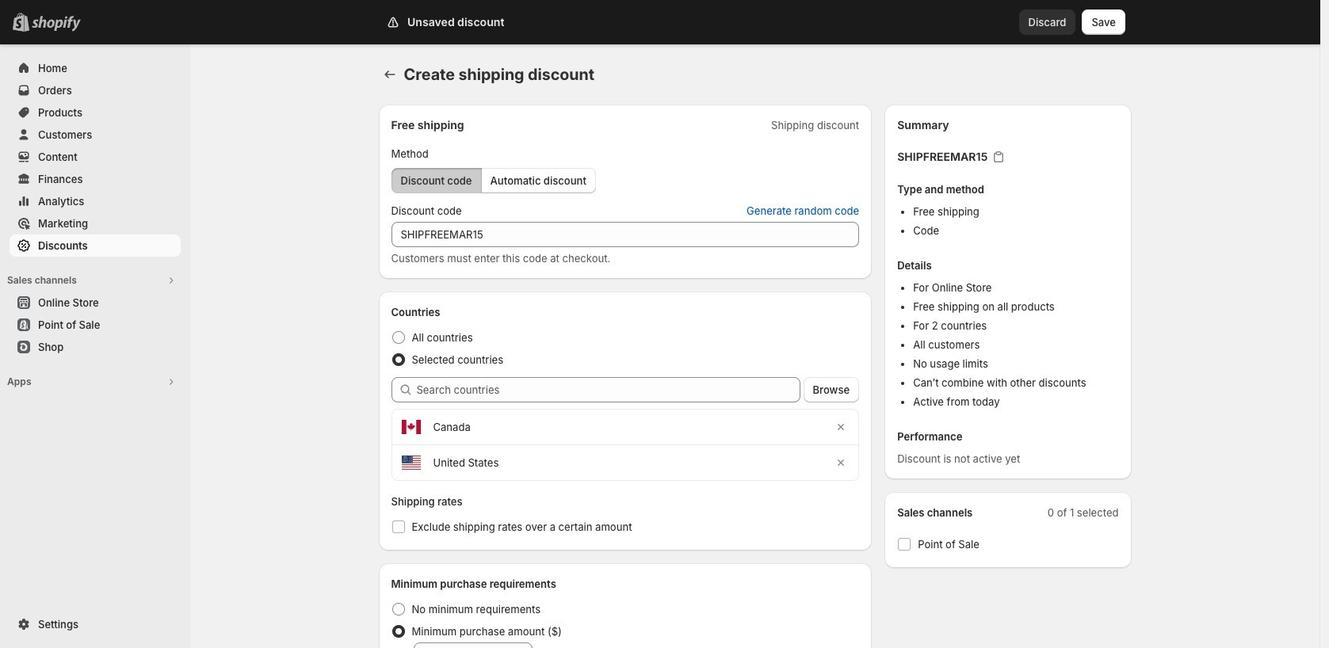 Task type: locate. For each thing, give the bounding box(es) containing it.
shopify image
[[32, 16, 81, 32]]

None text field
[[391, 222, 859, 247]]

0.00 text field
[[434, 643, 532, 648]]



Task type: describe. For each thing, give the bounding box(es) containing it.
Search countries text field
[[417, 377, 800, 403]]



Task type: vqa. For each thing, say whether or not it's contained in the screenshot.
ENTER TIME text box
no



